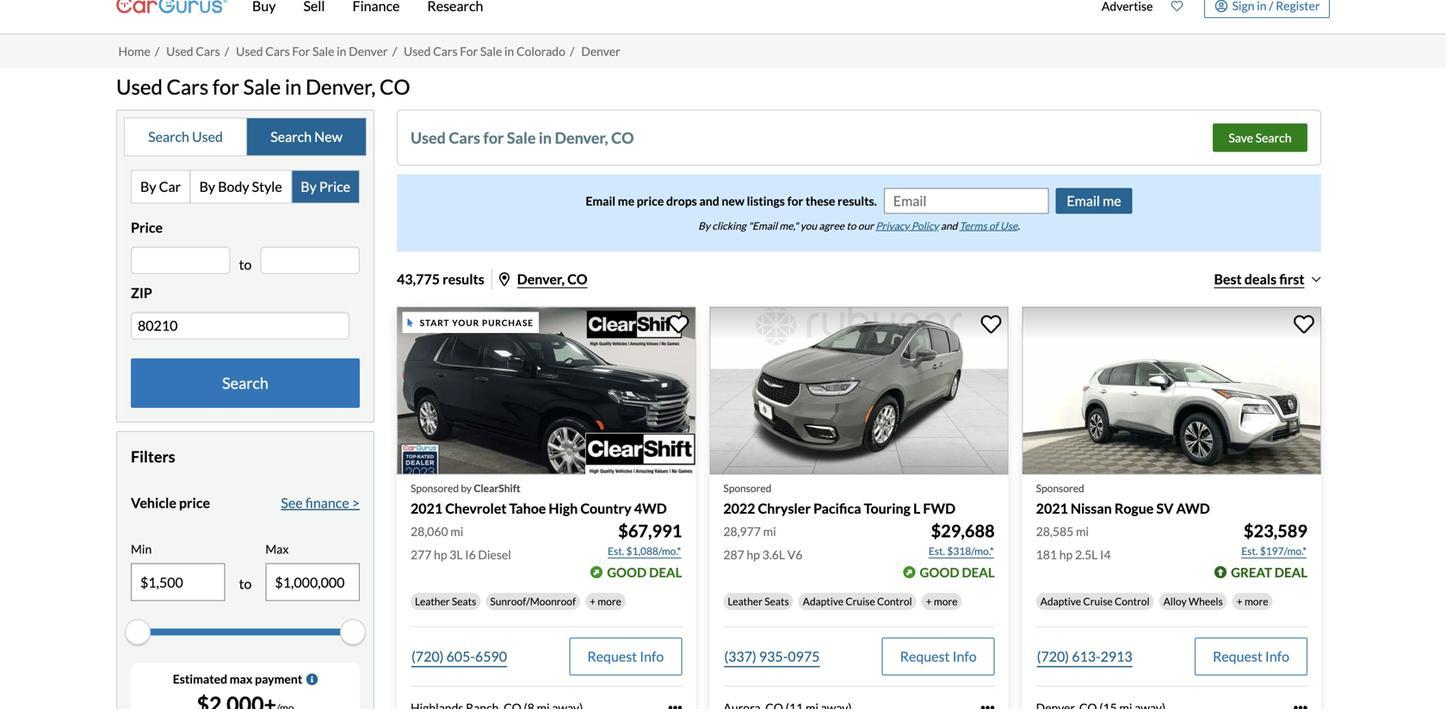 Task type: vqa. For each thing, say whether or not it's contained in the screenshot.
the rightmost Bronco
no



Task type: describe. For each thing, give the bounding box(es) containing it.
info for $67,991
[[640, 648, 664, 665]]

rogue
[[1115, 501, 1154, 517]]

finance
[[306, 495, 349, 511]]

clearshift
[[474, 482, 521, 495]]

287
[[724, 548, 745, 562]]

mi for $67,991
[[451, 524, 464, 539]]

me for email me
[[1103, 192, 1122, 209]]

request info for $67,991
[[588, 648, 664, 665]]

by for by body style
[[199, 178, 215, 195]]

1 vertical spatial denver,
[[555, 128, 609, 147]]

v6
[[788, 548, 803, 562]]

mi for $23,589
[[1077, 524, 1090, 539]]

ellipsis h image for $23,589
[[1295, 702, 1308, 710]]

4wd
[[635, 501, 667, 517]]

by car
[[140, 178, 181, 195]]

sponsored 2021 nissan rogue sv awd
[[1037, 482, 1211, 517]]

by
[[461, 482, 472, 495]]

(720) 605-6590 button
[[411, 638, 508, 676]]

2 horizontal spatial co
[[612, 128, 634, 147]]

search right save
[[1256, 130, 1292, 145]]

great
[[1232, 565, 1273, 580]]

est. $197/mo.* button
[[1241, 543, 1308, 560]]

request info for $29,688
[[901, 648, 977, 665]]

0 vertical spatial to
[[847, 219, 857, 232]]

see finance >
[[281, 495, 360, 511]]

filters
[[131, 447, 175, 466]]

sponsored for $29,688
[[724, 482, 772, 495]]

sponsored 2022 chrysler pacifica touring l fwd
[[724, 482, 956, 517]]

28,060 mi 277 hp 3l i6 diesel
[[411, 524, 512, 562]]

zip
[[131, 284, 152, 301]]

1 / from the left
[[155, 44, 159, 58]]

info for $29,688
[[953, 648, 977, 665]]

by price tab
[[292, 171, 359, 203]]

save search
[[1229, 130, 1292, 145]]

results.
[[838, 194, 877, 208]]

+ for $67,991
[[590, 595, 596, 608]]

28,977
[[724, 524, 761, 539]]

more for $23,589
[[1245, 595, 1269, 608]]

you
[[801, 219, 817, 232]]

6590
[[475, 648, 507, 665]]

info for $23,589
[[1266, 648, 1290, 665]]

saved cars image
[[1172, 0, 1184, 12]]

search used tab
[[125, 118, 247, 155]]

(720) 613-2913
[[1038, 648, 1133, 665]]

pacifica
[[814, 501, 862, 517]]

email me price drops and new listings for these results.
[[586, 194, 877, 208]]

$23,589
[[1244, 521, 1308, 542]]

touring
[[864, 501, 911, 517]]

2 for from the left
[[460, 44, 478, 58]]

1 horizontal spatial used cars for sale in denver, co
[[411, 128, 634, 147]]

request info button for $67,991
[[570, 638, 682, 676]]

estimated max payment
[[173, 672, 303, 687]]

nissan
[[1071, 501, 1113, 517]]

sponsored for $67,991
[[411, 482, 459, 495]]

0975
[[788, 648, 820, 665]]

Price number field
[[131, 247, 230, 274]]

new
[[722, 194, 745, 208]]

alloy
[[1164, 595, 1187, 608]]

leather for $29,688
[[728, 595, 763, 608]]

hp for $23,589
[[1060, 548, 1073, 562]]

1 menu item from the left
[[1093, 0, 1163, 30]]

2021 inside sponsored 2021 nissan rogue sv awd
[[1037, 501, 1069, 517]]

request for $23,589
[[1214, 648, 1263, 665]]

+ for $29,688
[[926, 595, 932, 608]]

0 horizontal spatial and
[[700, 194, 720, 208]]

policy
[[912, 219, 939, 232]]

cargurus logo homepage link image
[[116, 0, 228, 31]]

(720) for $23,589
[[1038, 648, 1070, 665]]

l
[[914, 501, 921, 517]]

privacy policy link
[[876, 219, 939, 232]]

$67,991 est. $1,088/mo.*
[[608, 521, 682, 558]]

est. for $67,991
[[608, 545, 625, 558]]

0 vertical spatial denver,
[[306, 75, 376, 99]]

by clicking "email me," you agree to our privacy policy and terms of use .
[[699, 219, 1020, 232]]

use
[[1001, 219, 1018, 232]]

request info for $23,589
[[1214, 648, 1290, 665]]

(337) 935-0975
[[725, 648, 820, 665]]

by car tab
[[132, 171, 191, 203]]

2021 inside sponsored by clearshift 2021 chevrolet tahoe high country 4wd
[[411, 501, 443, 517]]

fwd
[[924, 501, 956, 517]]

2913
[[1101, 648, 1133, 665]]

28,977 mi 287 hp 3.6l v6
[[724, 524, 803, 562]]

$67,991
[[619, 521, 682, 542]]

deal for $67,991
[[650, 565, 682, 580]]

hp for $67,991
[[434, 548, 448, 562]]

2 adaptive cruise control from the left
[[1041, 595, 1150, 608]]

ellipsis h image
[[669, 702, 682, 710]]

1 cruise from the left
[[846, 595, 876, 608]]

2 vertical spatial denver,
[[517, 271, 565, 287]]

email me
[[1067, 192, 1122, 209]]

sponsored by clearshift 2021 chevrolet tahoe high country 4wd
[[411, 482, 667, 517]]

by left the "clicking"
[[699, 219, 711, 232]]

2 menu item from the left
[[1193, 0, 1331, 18]]

used cars for sale in denver link
[[236, 44, 388, 58]]

used cars for sale in colorado link
[[404, 44, 566, 58]]

28,060
[[411, 524, 448, 539]]

save
[[1229, 130, 1254, 145]]

0 horizontal spatial used cars for sale in denver, co
[[116, 75, 410, 99]]

agree
[[819, 219, 845, 232]]

43,775
[[397, 271, 440, 287]]

est. for $29,688
[[929, 545, 946, 558]]

2 adaptive from the left
[[1041, 595, 1082, 608]]

tab list containing by car
[[131, 170, 360, 204]]

request for $29,688
[[901, 648, 950, 665]]

+ more for $67,991
[[590, 595, 622, 608]]

sponsored for $23,589
[[1037, 482, 1085, 495]]

max
[[266, 542, 289, 557]]

2 / from the left
[[225, 44, 229, 58]]

our
[[859, 219, 874, 232]]

home
[[118, 44, 150, 58]]

est. $318/mo.* button
[[928, 543, 995, 560]]

>
[[352, 495, 360, 511]]

by for by car
[[140, 178, 156, 195]]

3l
[[450, 548, 463, 562]]

28,585
[[1037, 524, 1074, 539]]

ceramic gray clearcoat 2022 chrysler pacifica touring l fwd minivan front-wheel drive 9-speed automatic image
[[710, 307, 1009, 475]]

tahoe
[[510, 501, 546, 517]]

drops
[[667, 194, 697, 208]]

935-
[[760, 648, 788, 665]]

sunroof/moonroof
[[490, 595, 576, 608]]

$318/mo.*
[[948, 545, 995, 558]]

(337)
[[725, 648, 757, 665]]

good for $29,688
[[920, 565, 960, 580]]

colorado
[[517, 44, 566, 58]]

1 vertical spatial price
[[131, 219, 163, 236]]

min
[[131, 542, 152, 557]]

(720) for $67,991
[[412, 648, 444, 665]]

0 horizontal spatial price
[[179, 495, 210, 511]]

start
[[420, 318, 450, 328]]

3.6l
[[763, 548, 786, 562]]

email for email me
[[1067, 192, 1101, 209]]

price inside tab
[[319, 178, 351, 195]]

user icon image
[[1216, 0, 1228, 12]]

est. for $23,589
[[1242, 545, 1259, 558]]

1 horizontal spatial price
[[637, 194, 664, 208]]

me,"
[[780, 219, 799, 232]]

of
[[990, 219, 999, 232]]

purchase
[[482, 318, 534, 328]]

hp for $29,688
[[747, 548, 760, 562]]

clearshift image
[[586, 433, 696, 475]]

+ more for $29,688
[[926, 595, 958, 608]]

Max text field
[[267, 565, 359, 601]]

tab list containing search used
[[124, 117, 367, 156]]

map marker alt image
[[499, 272, 510, 286]]

2 cruise from the left
[[1084, 595, 1113, 608]]

deal for $29,688
[[962, 565, 995, 580]]

search button
[[131, 359, 360, 408]]

chevrolet
[[445, 501, 507, 517]]

Min text field
[[132, 565, 224, 601]]

privacy
[[876, 219, 910, 232]]



Task type: locate. For each thing, give the bounding box(es) containing it.
"email
[[749, 219, 778, 232]]

1 horizontal spatial mi
[[764, 524, 777, 539]]

1 + more from the left
[[590, 595, 622, 608]]

to left our on the top right of page
[[847, 219, 857, 232]]

0 horizontal spatial denver
[[349, 44, 388, 58]]

by for by price
[[301, 178, 317, 195]]

vehicle
[[131, 495, 176, 511]]

2 info from the left
[[953, 648, 977, 665]]

1 horizontal spatial request info button
[[883, 638, 995, 676]]

3 request info from the left
[[1214, 648, 1290, 665]]

$23,589 est. $197/mo.*
[[1242, 521, 1308, 558]]

2 sponsored from the left
[[724, 482, 772, 495]]

deal down '$318/mo.*'
[[962, 565, 995, 580]]

+ more
[[590, 595, 622, 608], [926, 595, 958, 608], [1237, 595, 1269, 608]]

mi up 3.6l
[[764, 524, 777, 539]]

by left body
[[199, 178, 215, 195]]

3 / from the left
[[393, 44, 397, 58]]

(720)
[[412, 648, 444, 665], [1038, 648, 1070, 665]]

0 vertical spatial co
[[380, 75, 410, 99]]

1 horizontal spatial more
[[934, 595, 958, 608]]

1 vertical spatial for
[[484, 128, 504, 147]]

silver 2021 nissan rogue sv awd suv / crossover all-wheel drive automatic image
[[1023, 307, 1322, 475]]

good down est. $1,088/mo.* button
[[607, 565, 647, 580]]

0 horizontal spatial for
[[292, 44, 310, 58]]

search
[[148, 128, 189, 145], [271, 128, 312, 145], [1256, 130, 1292, 145], [222, 374, 269, 393]]

/ right used cars for sale in denver "link"
[[393, 44, 397, 58]]

(720) 613-2913 button
[[1037, 638, 1134, 676]]

0 horizontal spatial co
[[380, 75, 410, 99]]

1 est. from the left
[[608, 545, 625, 558]]

1 leather from the left
[[415, 595, 450, 608]]

and right policy at the right top of the page
[[941, 219, 958, 232]]

3 deal from the left
[[1275, 565, 1308, 580]]

adaptive
[[803, 595, 844, 608], [1041, 595, 1082, 608]]

2022
[[724, 501, 756, 517]]

0 horizontal spatial mi
[[451, 524, 464, 539]]

+ right sunroof/moonroof
[[590, 595, 596, 608]]

1 info from the left
[[640, 648, 664, 665]]

seats for $29,688
[[765, 595, 790, 608]]

denver,
[[306, 75, 376, 99], [555, 128, 609, 147], [517, 271, 565, 287]]

43,775 results
[[397, 271, 485, 287]]

2 vertical spatial for
[[788, 194, 804, 208]]

0 horizontal spatial good deal
[[607, 565, 682, 580]]

search down zip telephone field
[[222, 374, 269, 393]]

1 good from the left
[[607, 565, 647, 580]]

1 vertical spatial and
[[941, 219, 958, 232]]

Enter maximum price number field
[[260, 247, 360, 274]]

0 vertical spatial price
[[319, 178, 351, 195]]

tab list
[[124, 117, 367, 156], [131, 170, 360, 204]]

ellipsis h image for $29,688
[[982, 702, 995, 710]]

1 horizontal spatial leather seats
[[728, 595, 790, 608]]

3 more from the left
[[1245, 595, 1269, 608]]

(337) 935-0975 button
[[724, 638, 821, 676]]

good down 'est. $318/mo.*' button
[[920, 565, 960, 580]]

2 leather from the left
[[728, 595, 763, 608]]

request for $67,991
[[588, 648, 637, 665]]

search used
[[148, 128, 223, 145]]

deal
[[650, 565, 682, 580], [962, 565, 995, 580], [1275, 565, 1308, 580]]

to up zip telephone field
[[239, 256, 252, 273]]

good deal down 'est. $318/mo.*' button
[[920, 565, 995, 580]]

2 horizontal spatial sponsored
[[1037, 482, 1085, 495]]

car
[[159, 178, 181, 195]]

0 horizontal spatial request
[[588, 648, 637, 665]]

menu item right the saved cars image
[[1193, 0, 1331, 18]]

seats down i6 at the left
[[452, 595, 477, 608]]

home / used cars / used cars for sale in denver / used cars for sale in colorado / denver
[[118, 44, 621, 58]]

+ more down great
[[1237, 595, 1269, 608]]

2.5l
[[1076, 548, 1098, 562]]

est. left $1,088/mo.*
[[608, 545, 625, 558]]

search up car
[[148, 128, 189, 145]]

1 deal from the left
[[650, 565, 682, 580]]

2 horizontal spatial more
[[1245, 595, 1269, 608]]

2 horizontal spatial est.
[[1242, 545, 1259, 558]]

2 request from the left
[[901, 648, 950, 665]]

1 control from the left
[[878, 595, 913, 608]]

leather
[[415, 595, 450, 608], [728, 595, 763, 608]]

good deal down est. $1,088/mo.* button
[[607, 565, 682, 580]]

1 horizontal spatial adaptive
[[1041, 595, 1082, 608]]

deal down $1,088/mo.*
[[650, 565, 682, 580]]

deal for $23,589
[[1275, 565, 1308, 580]]

ellipsis h image
[[982, 702, 995, 710], [1295, 702, 1308, 710]]

2 vertical spatial to
[[239, 576, 252, 593]]

3 est. from the left
[[1242, 545, 1259, 558]]

+ down 'est. $318/mo.*' button
[[926, 595, 932, 608]]

2 good deal from the left
[[920, 565, 995, 580]]

1 adaptive cruise control from the left
[[803, 595, 913, 608]]

price down new
[[319, 178, 351, 195]]

est.
[[608, 545, 625, 558], [929, 545, 946, 558], [1242, 545, 1259, 558]]

search left new
[[271, 128, 312, 145]]

request info button for $29,688
[[883, 638, 995, 676]]

1 (720) from the left
[[412, 648, 444, 665]]

hp inside 28,977 mi 287 hp 3.6l v6
[[747, 548, 760, 562]]

1 more from the left
[[598, 595, 622, 608]]

sponsored left by
[[411, 482, 459, 495]]

est. inside $23,589 est. $197/mo.*
[[1242, 545, 1259, 558]]

ZIP telephone field
[[131, 312, 350, 340]]

body
[[218, 178, 249, 195]]

2 mi from the left
[[764, 524, 777, 539]]

0 horizontal spatial request info button
[[570, 638, 682, 676]]

adaptive cruise control up the 0975
[[803, 595, 913, 608]]

2 + more from the left
[[926, 595, 958, 608]]

mi
[[451, 524, 464, 539], [764, 524, 777, 539], [1077, 524, 1090, 539]]

hp inside 28,060 mi 277 hp 3l i6 diesel
[[434, 548, 448, 562]]

2 request info from the left
[[901, 648, 977, 665]]

0 horizontal spatial leather seats
[[415, 595, 477, 608]]

more down great
[[1245, 595, 1269, 608]]

mi inside 28,060 mi 277 hp 3l i6 diesel
[[451, 524, 464, 539]]

1 vertical spatial co
[[612, 128, 634, 147]]

me for email me price drops and new listings for these results.
[[618, 194, 635, 208]]

price down by car in the top of the page
[[131, 219, 163, 236]]

1 horizontal spatial seats
[[765, 595, 790, 608]]

0 vertical spatial for
[[213, 75, 239, 99]]

by right the style
[[301, 178, 317, 195]]

0 horizontal spatial control
[[878, 595, 913, 608]]

0 horizontal spatial request info
[[588, 648, 664, 665]]

2021 up 28,585
[[1037, 501, 1069, 517]]

0 horizontal spatial deal
[[650, 565, 682, 580]]

request info button
[[570, 638, 682, 676], [883, 638, 995, 676], [1195, 638, 1308, 676]]

1 request info from the left
[[588, 648, 664, 665]]

good deal for $29,688
[[920, 565, 995, 580]]

Email email field
[[885, 189, 1048, 213]]

sponsored inside sponsored by clearshift 2021 chevrolet tahoe high country 4wd
[[411, 482, 459, 495]]

(720) inside button
[[412, 648, 444, 665]]

est. down $29,688
[[929, 545, 946, 558]]

i4
[[1101, 548, 1111, 562]]

1 horizontal spatial control
[[1115, 595, 1150, 608]]

control
[[878, 595, 913, 608], [1115, 595, 1150, 608]]

0 vertical spatial and
[[700, 194, 720, 208]]

1 horizontal spatial co
[[568, 271, 588, 287]]

3 request from the left
[[1214, 648, 1263, 665]]

1 mi from the left
[[451, 524, 464, 539]]

1 horizontal spatial est.
[[929, 545, 946, 558]]

0 horizontal spatial hp
[[434, 548, 448, 562]]

and left the new
[[700, 194, 720, 208]]

1 adaptive from the left
[[803, 595, 844, 608]]

1 seats from the left
[[452, 595, 477, 608]]

seats down 3.6l
[[765, 595, 790, 608]]

1 horizontal spatial sponsored
[[724, 482, 772, 495]]

2 denver from the left
[[582, 44, 621, 58]]

mi inside 28,977 mi 287 hp 3.6l v6
[[764, 524, 777, 539]]

2 more from the left
[[934, 595, 958, 608]]

sponsored
[[411, 482, 459, 495], [724, 482, 772, 495], [1037, 482, 1085, 495]]

613-
[[1072, 648, 1101, 665]]

menu item left the saved cars image
[[1093, 0, 1163, 30]]

high
[[549, 501, 578, 517]]

max
[[230, 672, 253, 687]]

2 horizontal spatial +
[[1237, 595, 1243, 608]]

leather seats down 3.6l
[[728, 595, 790, 608]]

i6
[[465, 548, 476, 562]]

0 horizontal spatial adaptive cruise control
[[803, 595, 913, 608]]

by left car
[[140, 178, 156, 195]]

leather seats for $67,991
[[415, 595, 477, 608]]

0 horizontal spatial email
[[586, 194, 616, 208]]

3 request info button from the left
[[1195, 638, 1308, 676]]

price left drops
[[637, 194, 664, 208]]

1 horizontal spatial + more
[[926, 595, 958, 608]]

sponsored inside sponsored 2021 nissan rogue sv awd
[[1037, 482, 1085, 495]]

1 request info button from the left
[[570, 638, 682, 676]]

me
[[1103, 192, 1122, 209], [618, 194, 635, 208]]

leather seats for $29,688
[[728, 595, 790, 608]]

leather for $67,991
[[415, 595, 450, 608]]

1 vertical spatial used cars for sale in denver, co
[[411, 128, 634, 147]]

adaptive cruise control down 2.5l
[[1041, 595, 1150, 608]]

1 good deal from the left
[[607, 565, 682, 580]]

4 / from the left
[[570, 44, 575, 58]]

to right the "min" text box at the left bottom
[[239, 576, 252, 593]]

sponsored up 2022
[[724, 482, 772, 495]]

and
[[700, 194, 720, 208], [941, 219, 958, 232]]

diesel
[[478, 548, 512, 562]]

denver, co
[[517, 271, 588, 287]]

(720) left 605-
[[412, 648, 444, 665]]

me inside button
[[1103, 192, 1122, 209]]

more for $67,991
[[598, 595, 622, 608]]

0 horizontal spatial est.
[[608, 545, 625, 558]]

1 horizontal spatial leather
[[728, 595, 763, 608]]

2 horizontal spatial request
[[1214, 648, 1263, 665]]

sponsored up nissan on the right of page
[[1037, 482, 1085, 495]]

mouse pointer image
[[408, 319, 413, 327]]

+ more for $23,589
[[1237, 595, 1269, 608]]

2 (720) from the left
[[1038, 648, 1070, 665]]

sponsored inside sponsored 2022 chrysler pacifica touring l fwd
[[724, 482, 772, 495]]

home link
[[118, 44, 150, 58]]

1 horizontal spatial request
[[901, 648, 950, 665]]

0 vertical spatial used cars for sale in denver, co
[[116, 75, 410, 99]]

0 horizontal spatial cruise
[[846, 595, 876, 608]]

1 vertical spatial price
[[179, 495, 210, 511]]

more down est. $1,088/mo.* button
[[598, 595, 622, 608]]

605-
[[447, 648, 475, 665]]

3 sponsored from the left
[[1037, 482, 1085, 495]]

0 vertical spatial price
[[637, 194, 664, 208]]

1 horizontal spatial hp
[[747, 548, 760, 562]]

search for search
[[222, 374, 269, 393]]

2 horizontal spatial hp
[[1060, 548, 1073, 562]]

search new
[[271, 128, 343, 145]]

1 request from the left
[[588, 648, 637, 665]]

results
[[443, 271, 485, 287]]

/ right colorado
[[570, 44, 575, 58]]

1 horizontal spatial info
[[953, 648, 977, 665]]

2021 up 28,060
[[411, 501, 443, 517]]

1 horizontal spatial +
[[926, 595, 932, 608]]

see finance > link
[[281, 493, 360, 514]]

+ down great
[[1237, 595, 1243, 608]]

mi for $29,688
[[764, 524, 777, 539]]

1 hp from the left
[[434, 548, 448, 562]]

awd
[[1177, 501, 1211, 517]]

+ more down est. $1,088/mo.* button
[[590, 595, 622, 608]]

1 horizontal spatial deal
[[962, 565, 995, 580]]

/ right home link
[[155, 44, 159, 58]]

2 deal from the left
[[962, 565, 995, 580]]

1 denver from the left
[[349, 44, 388, 58]]

1 ellipsis h image from the left
[[982, 702, 995, 710]]

estimated
[[173, 672, 227, 687]]

est. up great
[[1242, 545, 1259, 558]]

0 horizontal spatial + more
[[590, 595, 622, 608]]

hp left 3l
[[434, 548, 448, 562]]

est. inside $29,688 est. $318/mo.*
[[929, 545, 946, 558]]

1 horizontal spatial cruise
[[1084, 595, 1113, 608]]

info circle image
[[306, 674, 318, 686]]

1 leather seats from the left
[[415, 595, 477, 608]]

start your purchase
[[420, 318, 534, 328]]

+ more down 'est. $318/mo.*' button
[[926, 595, 958, 608]]

0 horizontal spatial ellipsis h image
[[982, 702, 995, 710]]

seats
[[452, 595, 477, 608], [765, 595, 790, 608]]

2 horizontal spatial mi
[[1077, 524, 1090, 539]]

1 vertical spatial to
[[239, 256, 252, 273]]

0 horizontal spatial me
[[618, 194, 635, 208]]

2 est. from the left
[[929, 545, 946, 558]]

1 horizontal spatial good deal
[[920, 565, 995, 580]]

good deal
[[607, 565, 682, 580], [920, 565, 995, 580]]

menu item
[[1093, 0, 1163, 30], [1193, 0, 1331, 18]]

$1,088/mo.*
[[627, 545, 682, 558]]

1 sponsored from the left
[[411, 482, 459, 495]]

2 good from the left
[[920, 565, 960, 580]]

search for search used
[[148, 128, 189, 145]]

0 vertical spatial tab list
[[124, 117, 367, 156]]

chrysler
[[758, 501, 811, 517]]

used inside tab
[[192, 128, 223, 145]]

info
[[640, 648, 664, 665], [953, 648, 977, 665], [1266, 648, 1290, 665]]

0 horizontal spatial seats
[[452, 595, 477, 608]]

3 info from the left
[[1266, 648, 1290, 665]]

menu
[[1093, 0, 1331, 30]]

price
[[637, 194, 664, 208], [179, 495, 210, 511]]

$29,688 est. $318/mo.*
[[929, 521, 995, 558]]

your
[[452, 318, 480, 328]]

cars
[[196, 44, 220, 58], [266, 44, 290, 58], [433, 44, 458, 58], [167, 75, 209, 99], [449, 128, 481, 147]]

2 ellipsis h image from the left
[[1295, 702, 1308, 710]]

1 2021 from the left
[[411, 501, 443, 517]]

0 horizontal spatial for
[[213, 75, 239, 99]]

search new tab
[[247, 118, 366, 155]]

1 horizontal spatial and
[[941, 219, 958, 232]]

more for $29,688
[[934, 595, 958, 608]]

1 horizontal spatial request info
[[901, 648, 977, 665]]

email me button
[[1056, 188, 1133, 214]]

/ right used cars link
[[225, 44, 229, 58]]

hp inside 28,585 mi 181 hp 2.5l i4
[[1060, 548, 1073, 562]]

2 horizontal spatial for
[[788, 194, 804, 208]]

3 mi from the left
[[1077, 524, 1090, 539]]

1 + from the left
[[590, 595, 596, 608]]

style
[[252, 178, 282, 195]]

price right vehicle at the bottom of page
[[179, 495, 210, 511]]

deal down $197/mo.*
[[1275, 565, 1308, 580]]

request info
[[588, 648, 664, 665], [901, 648, 977, 665], [1214, 648, 1290, 665]]

3 + more from the left
[[1237, 595, 1269, 608]]

clicking
[[713, 219, 747, 232]]

2 horizontal spatial request info
[[1214, 648, 1290, 665]]

2 horizontal spatial info
[[1266, 648, 1290, 665]]

email inside button
[[1067, 192, 1101, 209]]

(720) left 613-
[[1038, 648, 1070, 665]]

leather seats down 3l
[[415, 595, 477, 608]]

+
[[590, 595, 596, 608], [926, 595, 932, 608], [1237, 595, 1243, 608]]

1 horizontal spatial good
[[920, 565, 960, 580]]

0 horizontal spatial price
[[131, 219, 163, 236]]

0 horizontal spatial menu item
[[1093, 0, 1163, 30]]

1 horizontal spatial me
[[1103, 192, 1122, 209]]

adaptive down 181
[[1041, 595, 1082, 608]]

est. inside $67,991 est. $1,088/mo.*
[[608, 545, 625, 558]]

terms
[[960, 219, 988, 232]]

1 horizontal spatial adaptive cruise control
[[1041, 595, 1150, 608]]

for left colorado
[[460, 44, 478, 58]]

request info button for $23,589
[[1195, 638, 1308, 676]]

1 vertical spatial tab list
[[131, 170, 360, 204]]

28,585 mi 181 hp 2.5l i4
[[1037, 524, 1111, 562]]

great deal
[[1232, 565, 1308, 580]]

hp right 181
[[1060, 548, 1073, 562]]

leather down 287
[[728, 595, 763, 608]]

0 horizontal spatial (720)
[[412, 648, 444, 665]]

3 hp from the left
[[1060, 548, 1073, 562]]

2 control from the left
[[1115, 595, 1150, 608]]

mi inside 28,585 mi 181 hp 2.5l i4
[[1077, 524, 1090, 539]]

3 + from the left
[[1237, 595, 1243, 608]]

wheels
[[1189, 595, 1224, 608]]

black 2021 chevrolet tahoe high country 4wd suv / crossover four-wheel drive 10-speed automatic image
[[397, 307, 696, 475]]

menu bar
[[228, 0, 1093, 34]]

seats for $67,991
[[452, 595, 477, 608]]

2 request info button from the left
[[883, 638, 995, 676]]

2 leather seats from the left
[[728, 595, 790, 608]]

search for search new
[[271, 128, 312, 145]]

2 vertical spatial co
[[568, 271, 588, 287]]

1 horizontal spatial for
[[484, 128, 504, 147]]

0 horizontal spatial 2021
[[411, 501, 443, 517]]

2021
[[411, 501, 443, 517], [1037, 501, 1069, 517]]

adaptive up the 0975
[[803, 595, 844, 608]]

email for email me price drops and new listings for these results.
[[586, 194, 616, 208]]

for up search new at the top left
[[292, 44, 310, 58]]

est. $1,088/mo.* button
[[607, 543, 682, 560]]

vehicle price
[[131, 495, 210, 511]]

hp
[[434, 548, 448, 562], [747, 548, 760, 562], [1060, 548, 1073, 562]]

mi up 3l
[[451, 524, 464, 539]]

2 seats from the left
[[765, 595, 790, 608]]

(720) inside button
[[1038, 648, 1070, 665]]

denver, co button
[[499, 271, 588, 287]]

0 horizontal spatial good
[[607, 565, 647, 580]]

1 horizontal spatial price
[[319, 178, 351, 195]]

email
[[1067, 192, 1101, 209], [586, 194, 616, 208]]

1 for from the left
[[292, 44, 310, 58]]

1 horizontal spatial email
[[1067, 192, 1101, 209]]

2 horizontal spatial deal
[[1275, 565, 1308, 580]]

1 horizontal spatial for
[[460, 44, 478, 58]]

1 horizontal spatial denver
[[582, 44, 621, 58]]

0 horizontal spatial sponsored
[[411, 482, 459, 495]]

0 horizontal spatial adaptive
[[803, 595, 844, 608]]

leather seats
[[415, 595, 477, 608], [728, 595, 790, 608]]

2 + from the left
[[926, 595, 932, 608]]

cargurus logo homepage link link
[[116, 0, 228, 31]]

+ for $23,589
[[1237, 595, 1243, 608]]

1 horizontal spatial (720)
[[1038, 648, 1070, 665]]

used cars link
[[166, 44, 220, 58]]

2 hp from the left
[[747, 548, 760, 562]]

by inside "tab"
[[199, 178, 215, 195]]

leather down 277
[[415, 595, 450, 608]]

hp right 287
[[747, 548, 760, 562]]

0 horizontal spatial +
[[590, 595, 596, 608]]

mi up 2.5l
[[1077, 524, 1090, 539]]

1 horizontal spatial ellipsis h image
[[1295, 702, 1308, 710]]

terms of use link
[[960, 219, 1018, 232]]

good for $67,991
[[607, 565, 647, 580]]

2 2021 from the left
[[1037, 501, 1069, 517]]

0 horizontal spatial leather
[[415, 595, 450, 608]]

good deal for $67,991
[[607, 565, 682, 580]]

more down 'est. $318/mo.*' button
[[934, 595, 958, 608]]

by body style tab
[[191, 171, 292, 203]]



